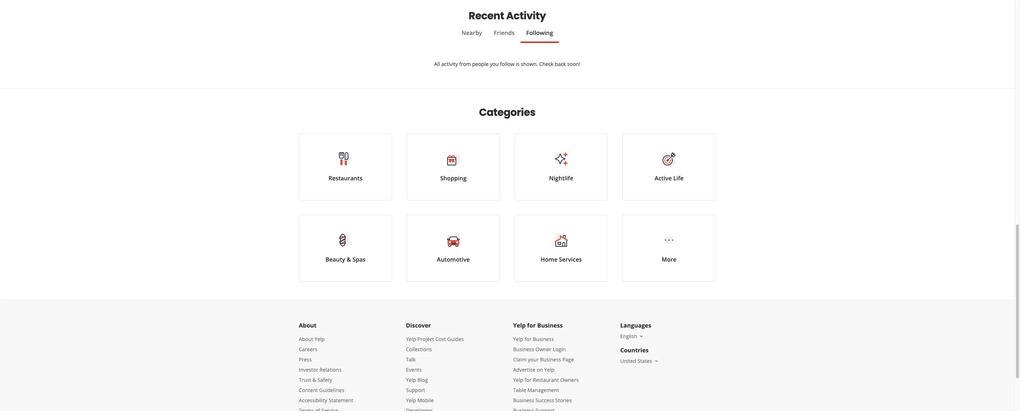 Task type: locate. For each thing, give the bounding box(es) containing it.
yelp right on
[[544, 366, 554, 373]]

your
[[528, 356, 539, 363]]

0 vertical spatial &
[[347, 255, 351, 263]]

page
[[562, 356, 574, 363]]

advertise
[[513, 366, 535, 373]]

yelp
[[513, 321, 526, 329], [315, 336, 325, 343], [406, 336, 416, 343], [513, 336, 523, 343], [544, 366, 554, 373], [406, 376, 416, 383], [513, 376, 523, 383], [406, 397, 416, 404]]

yelp up claim at the bottom of page
[[513, 336, 523, 343]]

2 about from the top
[[299, 336, 313, 343]]

tab list containing nearby
[[299, 28, 716, 43]]

about for about yelp careers press investor relations trust & safety content guidelines accessibility statement
[[299, 336, 313, 343]]

yelp for business business owner login claim your business page advertise on yelp yelp for restaurant owners table management business success stories
[[513, 336, 579, 404]]

trust
[[299, 376, 311, 383]]

accessibility statement link
[[299, 397, 353, 404]]

nightlife link
[[515, 134, 608, 200]]

yelp inside about yelp careers press investor relations trust & safety content guidelines accessibility statement
[[315, 336, 325, 343]]

16 chevron down v2 image
[[639, 333, 644, 339]]

about yelp careers press investor relations trust & safety content guidelines accessibility statement
[[299, 336, 353, 404]]

for
[[527, 321, 536, 329], [525, 336, 531, 343], [525, 376, 531, 383]]

more
[[662, 255, 677, 263]]

press link
[[299, 356, 312, 363]]

guides
[[447, 336, 464, 343]]

is
[[516, 60, 519, 67]]

recent
[[469, 9, 504, 23]]

following
[[526, 29, 553, 37]]

home services link
[[515, 215, 608, 282]]

collections link
[[406, 346, 432, 353]]

recent activity
[[469, 9, 546, 23]]

for up business owner login link on the bottom
[[525, 336, 531, 343]]

on
[[537, 366, 543, 373]]

all activity from people you follow is shown. check back soon!
[[434, 60, 580, 67]]

yelp up table
[[513, 376, 523, 383]]

1 horizontal spatial &
[[347, 255, 351, 263]]

activity
[[441, 60, 458, 67]]

claim
[[513, 356, 527, 363]]

category navigation section navigation
[[292, 89, 723, 299]]

for up yelp for business link
[[527, 321, 536, 329]]

& inside category navigation section navigation
[[347, 255, 351, 263]]

yelp up careers
[[315, 336, 325, 343]]

1 vertical spatial &
[[312, 376, 316, 383]]

0 vertical spatial about
[[299, 321, 317, 329]]

1 vertical spatial about
[[299, 336, 313, 343]]

home
[[541, 255, 557, 263]]

careers link
[[299, 346, 317, 353]]

beauty
[[325, 255, 345, 263]]

business
[[537, 321, 563, 329], [533, 336, 554, 343], [513, 346, 534, 353], [540, 356, 561, 363], [513, 397, 534, 404]]

1 about from the top
[[299, 321, 317, 329]]

0 horizontal spatial &
[[312, 376, 316, 383]]

business down table
[[513, 397, 534, 404]]

&
[[347, 255, 351, 263], [312, 376, 316, 383]]

& left spas
[[347, 255, 351, 263]]

explore recent activity section section
[[299, 0, 716, 88]]

table
[[513, 387, 526, 394]]

business up 'owner'
[[533, 336, 554, 343]]

16 chevron down v2 image
[[654, 358, 659, 364]]

about up "about yelp" link
[[299, 321, 317, 329]]

shopping link
[[407, 134, 500, 200]]

shopping
[[440, 174, 467, 182]]

yelp project cost guides collections talk events yelp blog support yelp mobile
[[406, 336, 464, 404]]

1 vertical spatial for
[[525, 336, 531, 343]]

activity
[[506, 9, 546, 23]]

restaurant
[[533, 376, 559, 383]]

talk link
[[406, 356, 416, 363]]

safety
[[317, 376, 332, 383]]

0 vertical spatial for
[[527, 321, 536, 329]]

careers
[[299, 346, 317, 353]]

tab list
[[299, 28, 716, 43]]

content
[[299, 387, 318, 394]]

for down advertise
[[525, 376, 531, 383]]

investor
[[299, 366, 318, 373]]

& right the 'trust'
[[312, 376, 316, 383]]

trust & safety link
[[299, 376, 332, 383]]

back
[[555, 60, 566, 67]]

about for about
[[299, 321, 317, 329]]

shown.
[[521, 60, 538, 67]]

about inside about yelp careers press investor relations trust & safety content guidelines accessibility statement
[[299, 336, 313, 343]]

events
[[406, 366, 422, 373]]

nightlife
[[549, 174, 573, 182]]

all
[[434, 60, 440, 67]]

about
[[299, 321, 317, 329], [299, 336, 313, 343]]

yelp up collections
[[406, 336, 416, 343]]

yelp for restaurant owners link
[[513, 376, 579, 383]]

cost
[[435, 336, 446, 343]]

owner
[[535, 346, 552, 353]]

investor relations link
[[299, 366, 341, 373]]

yelp down support link
[[406, 397, 416, 404]]

about up careers
[[299, 336, 313, 343]]



Task type: describe. For each thing, give the bounding box(es) containing it.
english
[[620, 333, 637, 340]]

from
[[459, 60, 471, 67]]

support
[[406, 387, 425, 394]]

united states button
[[620, 358, 659, 364]]

yelp blog link
[[406, 376, 428, 383]]

follow
[[500, 60, 514, 67]]

you
[[490, 60, 499, 67]]

support link
[[406, 387, 425, 394]]

soon!
[[567, 60, 580, 67]]

yelp down events link
[[406, 376, 416, 383]]

spas
[[352, 255, 366, 263]]

business up claim at the bottom of page
[[513, 346, 534, 353]]

talk
[[406, 356, 416, 363]]

yelp for business
[[513, 321, 563, 329]]

restaurants link
[[299, 134, 392, 200]]

discover
[[406, 321, 431, 329]]

blog
[[417, 376, 428, 383]]

mobile
[[417, 397, 434, 404]]

home services
[[541, 255, 582, 263]]

business success stories link
[[513, 397, 572, 404]]

countries
[[620, 346, 649, 354]]

states
[[638, 358, 652, 364]]

accessibility
[[299, 397, 327, 404]]

yelp for business link
[[513, 336, 554, 343]]

& inside about yelp careers press investor relations trust & safety content guidelines accessibility statement
[[312, 376, 316, 383]]

table management link
[[513, 387, 559, 394]]

active life link
[[622, 134, 716, 200]]

friends
[[494, 29, 515, 37]]

people
[[472, 60, 489, 67]]

for for yelp for business business owner login claim your business page advertise on yelp yelp for restaurant owners table management business success stories
[[525, 336, 531, 343]]

check
[[539, 60, 554, 67]]

beauty & spas
[[325, 255, 366, 263]]

restaurants
[[328, 174, 363, 182]]

claim your business page link
[[513, 356, 574, 363]]

content guidelines link
[[299, 387, 344, 394]]

automotive link
[[407, 215, 500, 282]]

active life
[[655, 174, 684, 182]]

yelp up yelp for business link
[[513, 321, 526, 329]]

stories
[[555, 397, 572, 404]]

collections
[[406, 346, 432, 353]]

yelp project cost guides link
[[406, 336, 464, 343]]

beauty & spas link
[[299, 215, 392, 282]]

events link
[[406, 366, 422, 373]]

yelp mobile link
[[406, 397, 434, 404]]

automotive
[[437, 255, 470, 263]]

business up yelp for business link
[[537, 321, 563, 329]]

owners
[[560, 376, 579, 383]]

more link
[[622, 215, 716, 282]]

success
[[535, 397, 554, 404]]

categories
[[479, 105, 536, 120]]

business owner login link
[[513, 346, 566, 353]]

services
[[559, 255, 582, 263]]

life
[[673, 174, 684, 182]]

statement
[[329, 397, 353, 404]]

languages
[[620, 321, 651, 329]]

for for yelp for business
[[527, 321, 536, 329]]

guidelines
[[319, 387, 344, 394]]

advertise on yelp link
[[513, 366, 554, 373]]

english button
[[620, 333, 644, 340]]

2 vertical spatial for
[[525, 376, 531, 383]]

united states
[[620, 358, 652, 364]]

project
[[417, 336, 434, 343]]

relations
[[320, 366, 341, 373]]

business down 'owner'
[[540, 356, 561, 363]]

nearby
[[462, 29, 482, 37]]

press
[[299, 356, 312, 363]]

management
[[527, 387, 559, 394]]

login
[[553, 346, 566, 353]]

about yelp link
[[299, 336, 325, 343]]

united
[[620, 358, 636, 364]]



Task type: vqa. For each thing, say whether or not it's contained in the screenshot.
the Page on the bottom
yes



